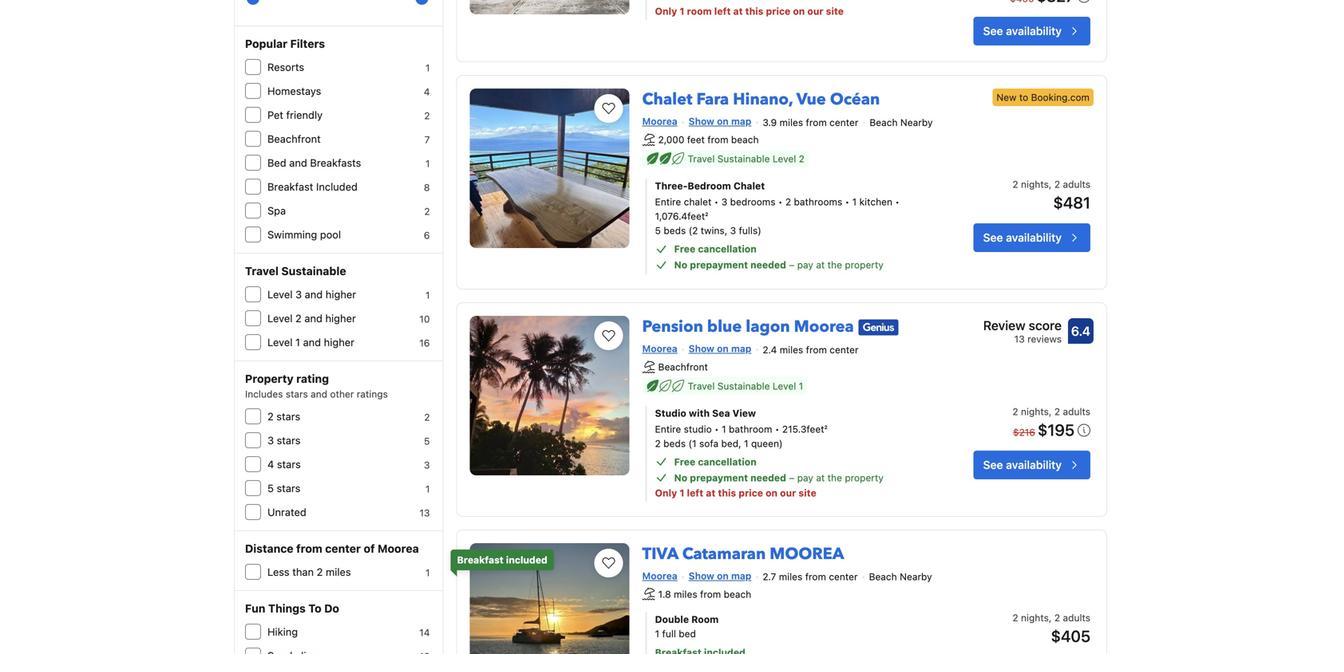 Task type: locate. For each thing, give the bounding box(es) containing it.
2 vertical spatial show
[[689, 571, 714, 582]]

reviews
[[1027, 334, 1062, 345]]

free cancellation
[[674, 243, 757, 255], [674, 456, 757, 468]]

three-bedroom chalet link
[[655, 179, 925, 193]]

0 vertical spatial no
[[674, 259, 687, 271]]

1 vertical spatial show
[[689, 343, 714, 354]]

0 horizontal spatial 4
[[267, 459, 274, 471]]

breakfast down bed
[[267, 181, 313, 193]]

0 vertical spatial adults
[[1063, 179, 1090, 190]]

full
[[662, 629, 676, 640]]

map
[[731, 116, 751, 127], [731, 343, 751, 354], [731, 571, 751, 582]]

1 vertical spatial cancellation
[[698, 456, 757, 468]]

8
[[424, 182, 430, 193]]

3 show on map from the top
[[689, 571, 751, 582]]

1 vertical spatial adults
[[1063, 406, 1090, 417]]

availability for 2.4 miles from center
[[1006, 458, 1062, 472]]

2.4
[[763, 344, 777, 355]]

1 show from the top
[[689, 116, 714, 127]]

4 for 4
[[424, 86, 430, 97]]

1 vertical spatial free cancellation
[[674, 456, 757, 468]]

moorea up 1.8
[[642, 571, 677, 582]]

• right kitchen
[[895, 196, 900, 207]]

13
[[1014, 334, 1025, 345], [419, 508, 430, 519]]

level for level 2 and higher
[[267, 313, 293, 324]]

see availability link down 2 nights , 2 adults $481
[[974, 223, 1090, 252]]

from
[[806, 117, 827, 128], [707, 134, 728, 145], [806, 344, 827, 355], [296, 542, 322, 556], [805, 572, 826, 583], [700, 589, 721, 600]]

travel up with
[[688, 381, 715, 392]]

0 horizontal spatial beachfront
[[267, 133, 321, 145]]

beach for tiva catamaran moorea
[[869, 572, 897, 583]]

at
[[733, 6, 743, 17], [816, 259, 825, 271], [816, 472, 825, 484], [706, 488, 715, 499]]

nights inside '2 nights , 2 adults $405'
[[1021, 613, 1049, 624]]

bedrooms
[[730, 196, 775, 207]]

0 vertical spatial prepayment
[[690, 259, 748, 271]]

stars down 3 stars
[[277, 459, 301, 471]]

5 for 5 stars
[[267, 483, 274, 495]]

center for beachfront
[[830, 344, 859, 355]]

1 beds from the top
[[664, 225, 686, 236]]

2 only from the top
[[655, 488, 677, 499]]

1 horizontal spatial 13
[[1014, 334, 1025, 345]]

stars for 5 stars
[[277, 483, 300, 495]]

3 adults from the top
[[1063, 613, 1090, 624]]

center down océan
[[829, 117, 858, 128]]

from for 3.9 miles from center
[[806, 117, 827, 128]]

map left the 3.9
[[731, 116, 751, 127]]

1 see availability link from the top
[[974, 17, 1090, 46]]

• down "three-bedroom chalet" link
[[778, 196, 783, 207]]

see availability link down $216
[[974, 451, 1090, 480]]

no down studio
[[674, 472, 687, 484]]

, inside 2 nights , 2 adults $481
[[1049, 179, 1052, 190]]

our
[[807, 6, 823, 17], [780, 488, 796, 499]]

2 vertical spatial show on map
[[689, 571, 751, 582]]

needed down fulls)
[[750, 259, 786, 271]]

on for 2.7
[[717, 571, 729, 582]]

stars for 4 stars
[[277, 459, 301, 471]]

show on map up 2,000 feet from beach
[[689, 116, 751, 127]]

chalet fara hinano, vue océan
[[642, 89, 880, 111]]

– down 215.3feet²
[[789, 472, 795, 484]]

level
[[773, 153, 796, 164], [267, 289, 293, 301], [267, 313, 293, 324], [267, 336, 293, 348], [773, 381, 796, 392]]

cancellation down bed,
[[698, 456, 757, 468]]

0 vertical spatial entire
[[655, 196, 681, 207]]

breakfast
[[267, 181, 313, 193], [457, 555, 504, 566]]

travel
[[688, 153, 715, 164], [245, 265, 279, 278], [688, 381, 715, 392]]

2 beds from the top
[[663, 438, 686, 449]]

1 vertical spatial site
[[799, 488, 816, 499]]

6.4
[[1071, 324, 1090, 339]]

• left kitchen
[[845, 196, 850, 207]]

on for 3.9
[[717, 116, 729, 127]]

travel sustainable
[[245, 265, 346, 278]]

site
[[826, 6, 844, 17], [799, 488, 816, 499]]

no for entire studio • 1 bathroom • 215.3feet² 2 beds (1 sofa bed, 1 queen)
[[674, 472, 687, 484]]

– for 5 beds (2 twins, 3 fulls)
[[789, 259, 795, 271]]

2,000 feet from beach
[[658, 134, 759, 145]]

5
[[655, 225, 661, 236], [424, 436, 430, 447], [267, 483, 274, 495]]

0 horizontal spatial this
[[718, 488, 736, 499]]

3 availability from the top
[[1006, 458, 1062, 472]]

1 vertical spatial only
[[655, 488, 677, 499]]

show down 'blue'
[[689, 343, 714, 354]]

2 vertical spatial map
[[731, 571, 751, 582]]

higher down level 2 and higher
[[324, 336, 354, 348]]

beds left (1
[[663, 438, 686, 449]]

and
[[289, 157, 307, 169], [305, 289, 323, 301], [304, 313, 322, 324], [303, 336, 321, 348], [311, 389, 327, 400]]

less
[[267, 566, 289, 578]]

travel for beachfront
[[688, 381, 715, 392]]

0 vertical spatial –
[[789, 259, 795, 271]]

room
[[687, 6, 712, 17]]

free cancellation down sofa
[[674, 456, 757, 468]]

0 vertical spatial travel
[[688, 153, 715, 164]]

1 vertical spatial the
[[827, 472, 842, 484]]

map for fara
[[731, 116, 751, 127]]

1 vertical spatial –
[[789, 472, 795, 484]]

adults up $481
[[1063, 179, 1090, 190]]

new to booking.com
[[997, 92, 1090, 103]]

1 vertical spatial ,
[[1049, 406, 1052, 417]]

1 vertical spatial pay
[[797, 472, 813, 484]]

1 map from the top
[[731, 116, 751, 127]]

from right feet
[[707, 134, 728, 145]]

from down vue
[[806, 117, 827, 128]]

0 vertical spatial beach
[[731, 134, 759, 145]]

0 horizontal spatial chalet
[[642, 89, 692, 111]]

2 vertical spatial 5
[[267, 483, 274, 495]]

free down (1
[[674, 456, 695, 468]]

kitchen
[[859, 196, 892, 207]]

2 property from the top
[[845, 472, 884, 484]]

free down the (2
[[674, 243, 695, 255]]

moorea
[[642, 116, 677, 127], [794, 316, 854, 338], [642, 343, 677, 354], [378, 542, 419, 556], [642, 571, 677, 582]]

0 vertical spatial 13
[[1014, 334, 1025, 345]]

2 vertical spatial travel
[[688, 381, 715, 392]]

see
[[983, 24, 1003, 38], [983, 231, 1003, 244], [983, 458, 1003, 472]]

includes
[[245, 389, 283, 400]]

1 vertical spatial prepayment
[[690, 472, 748, 484]]

1 entire from the top
[[655, 196, 681, 207]]

0 vertical spatial 4
[[424, 86, 430, 97]]

availability down $216
[[1006, 458, 1062, 472]]

0 horizontal spatial left
[[687, 488, 703, 499]]

beach down océan
[[870, 117, 898, 128]]

the down bathrooms
[[827, 259, 842, 271]]

beach right "2.7 miles from center"
[[869, 572, 897, 583]]

3 nights from the top
[[1021, 613, 1049, 624]]

0 vertical spatial our
[[807, 6, 823, 17]]

miles down distance from center of moorea
[[326, 566, 351, 578]]

1 vertical spatial this
[[718, 488, 736, 499]]

1 horizontal spatial breakfast
[[457, 555, 504, 566]]

pay
[[797, 259, 813, 271], [797, 472, 813, 484]]

1 show on map from the top
[[689, 116, 751, 127]]

0 vertical spatial sustainable
[[717, 153, 770, 164]]

0 vertical spatial property
[[845, 259, 884, 271]]

entire down three- at the top of page
[[655, 196, 681, 207]]

cancellation down the "twins,"
[[698, 243, 757, 255]]

2 map from the top
[[731, 343, 751, 354]]

2 stars
[[267, 411, 300, 423]]

beds down 1,076.4feet² on the top of the page
[[664, 225, 686, 236]]

2 vertical spatial sustainable
[[717, 381, 770, 392]]

1 vertical spatial nights
[[1021, 406, 1049, 417]]

1 vertical spatial map
[[731, 343, 751, 354]]

rating
[[296, 372, 329, 386]]

2 horizontal spatial 5
[[655, 225, 661, 236]]

2 prepayment from the top
[[690, 472, 748, 484]]

chalet up bedrooms
[[734, 180, 765, 192]]

prepayment down the "twins,"
[[690, 259, 748, 271]]

tiva catamaran moorea image
[[470, 543, 629, 655]]

pay down the entire chalet • 3 bedrooms • 2 bathrooms • 1 kitchen • 1,076.4feet² 5 beds (2 twins, 3 fulls)
[[797, 259, 813, 271]]

see availability link
[[974, 17, 1090, 46], [974, 223, 1090, 252], [974, 451, 1090, 480]]

0 vertical spatial breakfast
[[267, 181, 313, 193]]

0 vertical spatial beach
[[870, 117, 898, 128]]

nights inside 2 nights , 2 adults $481
[[1021, 179, 1049, 190]]

center right 2.4
[[830, 344, 859, 355]]

feet
[[687, 134, 705, 145]]

sustainable for beachfront
[[717, 381, 770, 392]]

stars up 4 stars
[[277, 435, 301, 447]]

sofa
[[699, 438, 718, 449]]

center
[[829, 117, 858, 128], [830, 344, 859, 355], [325, 542, 361, 556], [829, 572, 858, 583]]

and inside property rating includes stars and other ratings
[[311, 389, 327, 400]]

moorea for 2.7 miles from center
[[642, 571, 677, 582]]

0 vertical spatial no prepayment needed – pay at the property
[[674, 259, 884, 271]]

1 vertical spatial beachfront
[[658, 361, 708, 373]]

1 vertical spatial breakfast
[[457, 555, 504, 566]]

0 vertical spatial only
[[655, 6, 677, 17]]

1 see from the top
[[983, 24, 1003, 38]]

0 vertical spatial price
[[766, 6, 790, 17]]

1 no prepayment needed – pay at the property from the top
[[674, 259, 884, 271]]

1 see availability from the top
[[983, 24, 1062, 38]]

1 property from the top
[[845, 259, 884, 271]]

sustainable up level 3 and higher
[[281, 265, 346, 278]]

from for 2.4 miles from center
[[806, 344, 827, 355]]

2 availability from the top
[[1006, 231, 1062, 244]]

1 inside the entire chalet • 3 bedrooms • 2 bathrooms • 1 kitchen • 1,076.4feet² 5 beds (2 twins, 3 fulls)
[[852, 196, 857, 207]]

2 entire from the top
[[655, 424, 681, 435]]

0 vertical spatial see availability
[[983, 24, 1062, 38]]

3 see availability link from the top
[[974, 451, 1090, 480]]

0 vertical spatial free cancellation
[[674, 243, 757, 255]]

travel down feet
[[688, 153, 715, 164]]

0 vertical spatial map
[[731, 116, 751, 127]]

1 vertical spatial sustainable
[[281, 265, 346, 278]]

show on map down catamaran
[[689, 571, 751, 582]]

– down the entire chalet • 3 bedrooms • 2 bathrooms • 1 kitchen • 1,076.4feet² 5 beds (2 twins, 3 fulls)
[[789, 259, 795, 271]]

genius discounts available at this property. image
[[859, 320, 899, 336], [859, 320, 899, 336]]

1 vertical spatial left
[[687, 488, 703, 499]]

bed and breakfasts
[[267, 157, 361, 169]]

distance
[[245, 542, 293, 556]]

fun
[[245, 602, 265, 615]]

swimming pool
[[267, 229, 341, 241]]

3 see availability from the top
[[983, 458, 1062, 472]]

1 vertical spatial availability
[[1006, 231, 1062, 244]]

2 vertical spatial adults
[[1063, 613, 1090, 624]]

0 vertical spatial left
[[714, 6, 731, 17]]

availability down 2 nights , 2 adults $481
[[1006, 231, 1062, 244]]

popular filters
[[245, 37, 325, 50]]

left
[[714, 6, 731, 17], [687, 488, 703, 499]]

entire studio • 1 bathroom • 215.3feet² 2 beds (1 sofa bed, 1 queen)
[[655, 424, 827, 449]]

2 inside entire studio • 1 bathroom • 215.3feet² 2 beds (1 sofa bed, 1 queen)
[[655, 438, 661, 449]]

3 stars
[[267, 435, 301, 447]]

1 vertical spatial beds
[[663, 438, 686, 449]]

moorea down pension
[[642, 343, 677, 354]]

2 see from the top
[[983, 231, 1003, 244]]

1 vertical spatial 4
[[267, 459, 274, 471]]

show
[[689, 116, 714, 127], [689, 343, 714, 354], [689, 571, 714, 582]]

1 vertical spatial beach
[[724, 589, 751, 600]]

moorea
[[770, 543, 844, 565]]

5 stars
[[267, 483, 300, 495]]

needed for 2 beds (1 sofa bed, 1 queen)
[[750, 472, 786, 484]]

free for entire chalet • 3 bedrooms • 2 bathrooms • 1 kitchen • 1,076.4feet² 5 beds (2 twins, 3 fulls)
[[674, 243, 695, 255]]

2 nights from the top
[[1021, 406, 1049, 417]]

no for entire chalet • 3 bedrooms • 2 bathrooms • 1 kitchen • 1,076.4feet² 5 beds (2 twins, 3 fulls)
[[674, 259, 687, 271]]

2 vertical spatial availability
[[1006, 458, 1062, 472]]

2 vertical spatial higher
[[324, 336, 354, 348]]

1 vertical spatial price
[[739, 488, 763, 499]]

chalet up 2,000
[[642, 89, 692, 111]]

free cancellation for 1,076.4feet²
[[674, 243, 757, 255]]

3 map from the top
[[731, 571, 751, 582]]

breakfast for breakfast included
[[457, 555, 504, 566]]

stars inside property rating includes stars and other ratings
[[286, 389, 308, 400]]

and down level 3 and higher
[[304, 313, 322, 324]]

the
[[827, 259, 842, 271], [827, 472, 842, 484]]

no prepayment needed – pay at the property down fulls)
[[674, 259, 884, 271]]

1 – from the top
[[789, 259, 795, 271]]

and down level 2 and higher
[[303, 336, 321, 348]]

0 vertical spatial see
[[983, 24, 1003, 38]]

miles right 2.7
[[779, 572, 802, 583]]

0 vertical spatial cancellation
[[698, 243, 757, 255]]

0 vertical spatial ,
[[1049, 179, 1052, 190]]

level for level 1 and higher
[[267, 336, 293, 348]]

1 vertical spatial higher
[[325, 313, 356, 324]]

1 cancellation from the top
[[698, 243, 757, 255]]

1 horizontal spatial chalet
[[734, 180, 765, 192]]

pay down 215.3feet²
[[797, 472, 813, 484]]

0 vertical spatial nearby
[[900, 117, 933, 128]]

price
[[766, 6, 790, 17], [739, 488, 763, 499]]

miles
[[779, 117, 803, 128], [780, 344, 803, 355], [326, 566, 351, 578], [779, 572, 802, 583], [674, 589, 697, 600]]

and down rating
[[311, 389, 327, 400]]

0 horizontal spatial site
[[799, 488, 816, 499]]

beach down tiva catamaran moorea
[[724, 589, 751, 600]]

0 vertical spatial higher
[[326, 289, 356, 301]]

pay for 2 beds (1 sofa bed, 1 queen)
[[797, 472, 813, 484]]

1 vertical spatial show on map
[[689, 343, 751, 354]]

show up feet
[[689, 116, 714, 127]]

3
[[721, 196, 727, 207], [730, 225, 736, 236], [295, 289, 302, 301], [267, 435, 274, 447], [424, 460, 430, 471]]

2 see availability from the top
[[983, 231, 1062, 244]]

new
[[997, 92, 1017, 103]]

entire inside entire studio • 1 bathroom • 215.3feet² 2 beds (1 sofa bed, 1 queen)
[[655, 424, 681, 435]]

1 vertical spatial nearby
[[900, 572, 932, 583]]

2 free cancellation from the top
[[674, 456, 757, 468]]

needed down queen)
[[750, 472, 786, 484]]

sustainable for 2,000 feet from beach
[[717, 153, 770, 164]]

2 vertical spatial nights
[[1021, 613, 1049, 624]]

adults inside 2 nights , 2 adults $481
[[1063, 179, 1090, 190]]

level up studio with sea view link
[[773, 381, 796, 392]]

1 , from the top
[[1049, 179, 1052, 190]]

1 vertical spatial property
[[845, 472, 884, 484]]

of
[[364, 542, 375, 556]]

2 pay from the top
[[797, 472, 813, 484]]

higher down level 3 and higher
[[325, 313, 356, 324]]

0 horizontal spatial 5
[[267, 483, 274, 495]]

1 vertical spatial see
[[983, 231, 1003, 244]]

3.9
[[763, 117, 777, 128]]

this right the room
[[745, 6, 763, 17]]

no prepayment needed – pay at the property
[[674, 259, 884, 271], [674, 472, 884, 484]]

1 horizontal spatial 4
[[424, 86, 430, 97]]

3 show from the top
[[689, 571, 714, 582]]

beds inside entire studio • 1 bathroom • 215.3feet² 2 beds (1 sofa bed, 1 queen)
[[663, 438, 686, 449]]

4 up 7
[[424, 86, 430, 97]]

1 adults from the top
[[1063, 179, 1090, 190]]

0 horizontal spatial 13
[[419, 508, 430, 519]]

level for level 3 and higher
[[267, 289, 293, 301]]

free for entire studio • 1 bathroom • 215.3feet² 2 beds (1 sofa bed, 1 queen)
[[674, 456, 695, 468]]

215.3feet²
[[782, 424, 827, 435]]

0 vertical spatial the
[[827, 259, 842, 271]]

1 pay from the top
[[797, 259, 813, 271]]

, inside '2 nights , 2 adults $405'
[[1049, 613, 1052, 624]]

2 no from the top
[[674, 472, 687, 484]]

0 vertical spatial beds
[[664, 225, 686, 236]]

and for 3
[[305, 289, 323, 301]]

chalet inside "three-bedroom chalet" link
[[734, 180, 765, 192]]

filters
[[290, 37, 325, 50]]

2 free from the top
[[674, 456, 695, 468]]

higher up level 2 and higher
[[326, 289, 356, 301]]

stars for 3 stars
[[277, 435, 301, 447]]

entire down studio
[[655, 424, 681, 435]]

level up level 1 and higher
[[267, 313, 293, 324]]

0 vertical spatial availability
[[1006, 24, 1062, 38]]

miles right 2.4
[[780, 344, 803, 355]]

beachfront down pension
[[658, 361, 708, 373]]

2 see availability link from the top
[[974, 223, 1090, 252]]

3 , from the top
[[1049, 613, 1052, 624]]

left right the room
[[714, 6, 731, 17]]

only up 'tiva' at the bottom of page
[[655, 488, 677, 499]]

bed
[[679, 629, 696, 640]]

property for entire chalet • 3 bedrooms • 2 bathrooms • 1 kitchen • 1,076.4feet² 5 beds (2 twins, 3 fulls)
[[845, 259, 884, 271]]

1 free cancellation from the top
[[674, 243, 757, 255]]

show up 1.8 miles from beach
[[689, 571, 714, 582]]

the down 215.3feet²
[[827, 472, 842, 484]]

map down tiva catamaran moorea
[[731, 571, 751, 582]]

nearby for tiva catamaran moorea
[[900, 572, 932, 583]]

see availability link up the "to"
[[974, 17, 1090, 46]]

2 no prepayment needed – pay at the property from the top
[[674, 472, 884, 484]]

beachfront down pet friendly
[[267, 133, 321, 145]]

16
[[419, 338, 430, 349]]

beds inside the entire chalet • 3 bedrooms • 2 bathrooms • 1 kitchen • 1,076.4feet² 5 beds (2 twins, 3 fulls)
[[664, 225, 686, 236]]

center for 2,000 feet from beach
[[829, 117, 858, 128]]

4 up the 5 stars
[[267, 459, 274, 471]]

see availability down 2 nights , 2 adults $481
[[983, 231, 1062, 244]]

1 free from the top
[[674, 243, 695, 255]]

center down moorea
[[829, 572, 858, 583]]

tiva catamaran moorea link
[[642, 537, 844, 565]]

no down 1,076.4feet² on the top of the page
[[674, 259, 687, 271]]

beach nearby for chalet fara hinano, vue océan
[[870, 117, 933, 128]]

entire inside the entire chalet • 3 bedrooms • 2 bathrooms • 1 kitchen • 1,076.4feet² 5 beds (2 twins, 3 fulls)
[[655, 196, 681, 207]]

0 vertical spatial nights
[[1021, 179, 1049, 190]]

travel sustainable level 2
[[688, 153, 805, 164]]

travel down swimming
[[245, 265, 279, 278]]

moorea up 2.4 miles from center at the right of page
[[794, 316, 854, 338]]

1 only from the top
[[655, 6, 677, 17]]

adults up $195
[[1063, 406, 1090, 417]]

1 vertical spatial 5
[[424, 436, 430, 447]]

higher for level 3 and higher
[[326, 289, 356, 301]]

sustainable
[[717, 153, 770, 164], [281, 265, 346, 278], [717, 381, 770, 392]]

booking.com
[[1031, 92, 1090, 103]]

1 vertical spatial no
[[674, 472, 687, 484]]

2 the from the top
[[827, 472, 842, 484]]

1 vertical spatial free
[[674, 456, 695, 468]]

free cancellation for 1
[[674, 456, 757, 468]]

pension blue lagon moorea image
[[470, 316, 629, 476]]

availability up new to booking.com
[[1006, 24, 1062, 38]]

from down moorea
[[805, 572, 826, 583]]

ratings
[[357, 389, 388, 400]]

3 see from the top
[[983, 458, 1003, 472]]

1 vertical spatial chalet
[[734, 180, 765, 192]]

adults inside '2 nights , 2 adults $405'
[[1063, 613, 1090, 624]]

on
[[793, 6, 805, 17], [717, 116, 729, 127], [717, 343, 729, 354], [766, 488, 778, 499], [717, 571, 729, 582]]

1 vertical spatial our
[[780, 488, 796, 499]]

this down bed,
[[718, 488, 736, 499]]

1 vertical spatial travel
[[245, 265, 279, 278]]

1 no from the top
[[674, 259, 687, 271]]

2 cancellation from the top
[[698, 456, 757, 468]]

three-bedroom chalet
[[655, 180, 765, 192]]

no prepayment needed – pay at the property for 5 beds (2 twins, 3 fulls)
[[674, 259, 884, 271]]

1 vertical spatial no prepayment needed – pay at the property
[[674, 472, 884, 484]]

1 the from the top
[[827, 259, 842, 271]]

1 prepayment from the top
[[690, 259, 748, 271]]

map down pension blue lagon moorea
[[731, 343, 751, 354]]

only for only 1 room left at this price on our site
[[655, 6, 677, 17]]

miles for 2,000 feet from beach
[[779, 117, 803, 128]]

sustainable down 2,000 feet from beach
[[717, 153, 770, 164]]

group
[[253, 0, 422, 11]]

1 needed from the top
[[750, 259, 786, 271]]

cancellation for 1
[[698, 456, 757, 468]]

miles right the 3.9
[[779, 117, 803, 128]]

1,076.4feet²
[[655, 211, 708, 222]]

view
[[733, 408, 756, 419]]

1 vertical spatial see availability link
[[974, 223, 1090, 252]]

at down 215.3feet²
[[816, 472, 825, 484]]

cancellation
[[698, 243, 757, 255], [698, 456, 757, 468]]

adults up $405
[[1063, 613, 1090, 624]]

2 needed from the top
[[750, 472, 786, 484]]

free cancellation down the "twins,"
[[674, 243, 757, 255]]

2 adults from the top
[[1063, 406, 1090, 417]]

0 vertical spatial pay
[[797, 259, 813, 271]]

0 vertical spatial 5
[[655, 225, 661, 236]]

see availability link for 3.9 miles from center
[[974, 223, 1090, 252]]

see availability up the "to"
[[983, 24, 1062, 38]]

1 nights from the top
[[1021, 179, 1049, 190]]

studio
[[655, 408, 686, 419]]

1 vertical spatial see availability
[[983, 231, 1062, 244]]

only
[[655, 6, 677, 17], [655, 488, 677, 499]]

tiva
[[642, 543, 678, 565]]

sustainable up view on the right
[[717, 381, 770, 392]]

5 for 5
[[424, 436, 430, 447]]

1 nearby from the top
[[900, 117, 933, 128]]

2 – from the top
[[789, 472, 795, 484]]

2 nearby from the top
[[900, 572, 932, 583]]

only left the room
[[655, 6, 677, 17]]

2 vertical spatial see availability
[[983, 458, 1062, 472]]

0 vertical spatial show on map
[[689, 116, 751, 127]]

0 vertical spatial beach nearby
[[870, 117, 933, 128]]

room
[[691, 614, 719, 625]]

stars down rating
[[286, 389, 308, 400]]

$195
[[1038, 420, 1074, 439]]

0 vertical spatial site
[[826, 6, 844, 17]]



Task type: vqa. For each thing, say whether or not it's contained in the screenshot.
share
no



Task type: describe. For each thing, give the bounding box(es) containing it.
things
[[268, 602, 306, 615]]

level 3 and higher
[[267, 289, 356, 301]]

nights for $405
[[1021, 613, 1049, 624]]

chalet inside chalet fara hinano, vue océan "link"
[[642, 89, 692, 111]]

on for 2.4
[[717, 343, 729, 354]]

property rating includes stars and other ratings
[[245, 372, 388, 400]]

moorea for 2.4 miles from center
[[642, 343, 677, 354]]

tiva catamaran moorea
[[642, 543, 844, 565]]

pay for 5 beds (2 twins, 3 fulls)
[[797, 259, 813, 271]]

breakfast included
[[457, 555, 547, 566]]

bathrooms
[[794, 196, 842, 207]]

see availability for 3.9 miles from center
[[983, 231, 1062, 244]]

property for entire studio • 1 bathroom • 215.3feet² 2 beds (1 sofa bed, 1 queen)
[[845, 472, 884, 484]]

less than 2 miles
[[267, 566, 351, 578]]

vue
[[797, 89, 826, 111]]

nights for $481
[[1021, 179, 1049, 190]]

0 vertical spatial this
[[745, 6, 763, 17]]

moorea right of on the bottom of page
[[378, 542, 419, 556]]

2 show from the top
[[689, 343, 714, 354]]

level up "three-bedroom chalet" link
[[773, 153, 796, 164]]

double
[[655, 614, 689, 625]]

2 , from the top
[[1049, 406, 1052, 417]]

review score 13 reviews
[[983, 318, 1062, 345]]

cancellation for 1,076.4feet²
[[698, 243, 757, 255]]

sea
[[712, 408, 730, 419]]

2 nights , 2 adults $405
[[1012, 613, 1090, 646]]

to
[[1019, 92, 1028, 103]]

from for 1.8 miles from beach
[[700, 589, 721, 600]]

catamaran
[[682, 543, 766, 565]]

10
[[419, 314, 430, 325]]

see for 2.4 miles from center
[[983, 458, 1003, 472]]

only 1 room left at this price on our site
[[655, 6, 844, 17]]

• down three-bedroom chalet
[[714, 196, 719, 207]]

miles for 1.8 miles from beach
[[779, 572, 802, 583]]

2.4 miles from center
[[763, 344, 859, 355]]

2,000
[[658, 134, 684, 145]]

– for 2 beds (1 sofa bed, 1 queen)
[[789, 472, 795, 484]]

$216
[[1013, 427, 1035, 438]]

no prepayment needed – pay at the property for 2 beds (1 sofa bed, 1 queen)
[[674, 472, 884, 484]]

0 horizontal spatial our
[[780, 488, 796, 499]]

included
[[506, 555, 547, 566]]

beach for chalet fara hinano, vue océan
[[870, 117, 898, 128]]

bedroom
[[688, 180, 731, 192]]

show on map for fara
[[689, 116, 751, 127]]

show for catamaran
[[689, 571, 714, 582]]

breakfast for breakfast included
[[267, 181, 313, 193]]

fulls)
[[739, 225, 761, 236]]

bed,
[[721, 438, 741, 449]]

1 full bed
[[655, 629, 696, 640]]

map for catamaran
[[731, 571, 751, 582]]

double room
[[655, 614, 719, 625]]

entire for entire chalet • 3 bedrooms • 2 bathrooms • 1 kitchen • 1,076.4feet² 5 beds (2 twins, 3 fulls)
[[655, 196, 681, 207]]

7
[[424, 134, 430, 145]]

scored 6.4 element
[[1068, 318, 1094, 344]]

, for $405
[[1049, 613, 1052, 624]]

2 inside the entire chalet • 3 bedrooms • 2 bathrooms • 1 kitchen • 1,076.4feet² 5 beds (2 twins, 3 fulls)
[[785, 196, 791, 207]]

$405
[[1051, 627, 1090, 646]]

chalet
[[684, 196, 711, 207]]

prepayment for 1,076.4feet²
[[690, 259, 748, 271]]

moorea for 3.9 miles from center
[[642, 116, 677, 127]]

pension blue lagon moorea
[[642, 316, 854, 338]]

higher for level 2 and higher
[[325, 313, 356, 324]]

level 1 and higher
[[267, 336, 354, 348]]

• up queen)
[[775, 424, 779, 435]]

adults for $481
[[1063, 179, 1090, 190]]

1 horizontal spatial site
[[826, 6, 844, 17]]

bathroom
[[729, 424, 772, 435]]

chalet fara hinano, vue océan link
[[642, 82, 880, 111]]

4 for 4 stars
[[267, 459, 274, 471]]

show on map for catamaran
[[689, 571, 751, 582]]

1 horizontal spatial beachfront
[[658, 361, 708, 373]]

resorts
[[267, 61, 304, 73]]

other
[[330, 389, 354, 400]]

travel sustainable level 1
[[688, 381, 803, 392]]

three-
[[655, 180, 688, 192]]

chalet fara hinano, vue océan image
[[470, 89, 629, 248]]

1 vertical spatial 13
[[419, 508, 430, 519]]

studio with sea view
[[655, 408, 756, 419]]

higher for level 1 and higher
[[324, 336, 354, 348]]

travel for 2,000 feet from beach
[[688, 153, 715, 164]]

needed for 5 beds (2 twins, 3 fulls)
[[750, 259, 786, 271]]

level 2 and higher
[[267, 313, 356, 324]]

do
[[324, 602, 339, 615]]

center left of on the bottom of page
[[325, 542, 361, 556]]

the for 215.3feet²
[[827, 472, 842, 484]]

stars for 2 stars
[[276, 411, 300, 423]]

queen)
[[751, 438, 783, 449]]

pool
[[320, 229, 341, 241]]

from up less than 2 miles
[[296, 542, 322, 556]]

hinano,
[[733, 89, 793, 111]]

14
[[419, 627, 430, 639]]

13 inside review score 13 reviews
[[1014, 334, 1025, 345]]

see availability link for 2.4 miles from center
[[974, 451, 1090, 480]]

2.7 miles from center
[[763, 572, 858, 583]]

see for 3.9 miles from center
[[983, 231, 1003, 244]]

double room link
[[655, 613, 925, 627]]

from for 2.7 miles from center
[[805, 572, 826, 583]]

and right bed
[[289, 157, 307, 169]]

miles right 1.8
[[674, 589, 697, 600]]

fara
[[696, 89, 729, 111]]

and for 2
[[304, 313, 322, 324]]

and for 1
[[303, 336, 321, 348]]

the for 2 bathrooms
[[827, 259, 842, 271]]

pension blue lagon moorea link
[[642, 310, 854, 338]]

breakfast included
[[267, 181, 358, 193]]

center for 1.8 miles from beach
[[829, 572, 858, 583]]

at down sofa
[[706, 488, 715, 499]]

swimming
[[267, 229, 317, 241]]

availability for 3.9 miles from center
[[1006, 231, 1062, 244]]

with
[[689, 408, 710, 419]]

2 nights , 2 adults
[[1012, 406, 1090, 417]]

1 horizontal spatial price
[[766, 6, 790, 17]]

spa
[[267, 205, 286, 217]]

pet
[[267, 109, 283, 121]]

distance from center of moorea
[[245, 542, 419, 556]]

than
[[292, 566, 314, 578]]

pet friendly
[[267, 109, 323, 121]]

beach nearby for tiva catamaran moorea
[[869, 572, 932, 583]]

show for fara
[[689, 116, 714, 127]]

océan
[[830, 89, 880, 111]]

adults for $405
[[1063, 613, 1090, 624]]

beach for catamaran
[[724, 589, 751, 600]]

nearby for chalet fara hinano, vue océan
[[900, 117, 933, 128]]

6
[[424, 230, 430, 241]]

entire for entire studio • 1 bathroom • 215.3feet² 2 beds (1 sofa bed, 1 queen)
[[655, 424, 681, 435]]

0 horizontal spatial price
[[739, 488, 763, 499]]

1 availability from the top
[[1006, 24, 1062, 38]]

1 horizontal spatial left
[[714, 6, 731, 17]]

see availability for 2.4 miles from center
[[983, 458, 1062, 472]]

lagon
[[746, 316, 790, 338]]

2.7
[[763, 572, 776, 583]]

prepayment for 1
[[690, 472, 748, 484]]

only for only 1 left at this price on our site
[[655, 488, 677, 499]]

• up sofa
[[714, 424, 719, 435]]

, for $481
[[1049, 179, 1052, 190]]

blue
[[707, 316, 742, 338]]

miles for beachfront
[[780, 344, 803, 355]]

2 show on map from the top
[[689, 343, 751, 354]]

bed
[[267, 157, 286, 169]]

0 vertical spatial beachfront
[[267, 133, 321, 145]]

studio
[[684, 424, 712, 435]]

breakfasts
[[310, 157, 361, 169]]

beach for fara
[[731, 134, 759, 145]]

4 stars
[[267, 459, 301, 471]]

from for 2,000 feet from beach
[[707, 134, 728, 145]]

hiking
[[267, 626, 298, 638]]

5 inside the entire chalet • 3 bedrooms • 2 bathrooms • 1 kitchen • 1,076.4feet² 5 beds (2 twins, 3 fulls)
[[655, 225, 661, 236]]

review
[[983, 318, 1025, 333]]

homestays
[[267, 85, 321, 97]]

twins,
[[701, 225, 727, 236]]

friendly
[[286, 109, 323, 121]]

review score element
[[983, 316, 1062, 335]]

at down bathrooms
[[816, 259, 825, 271]]

at right the room
[[733, 6, 743, 17]]



